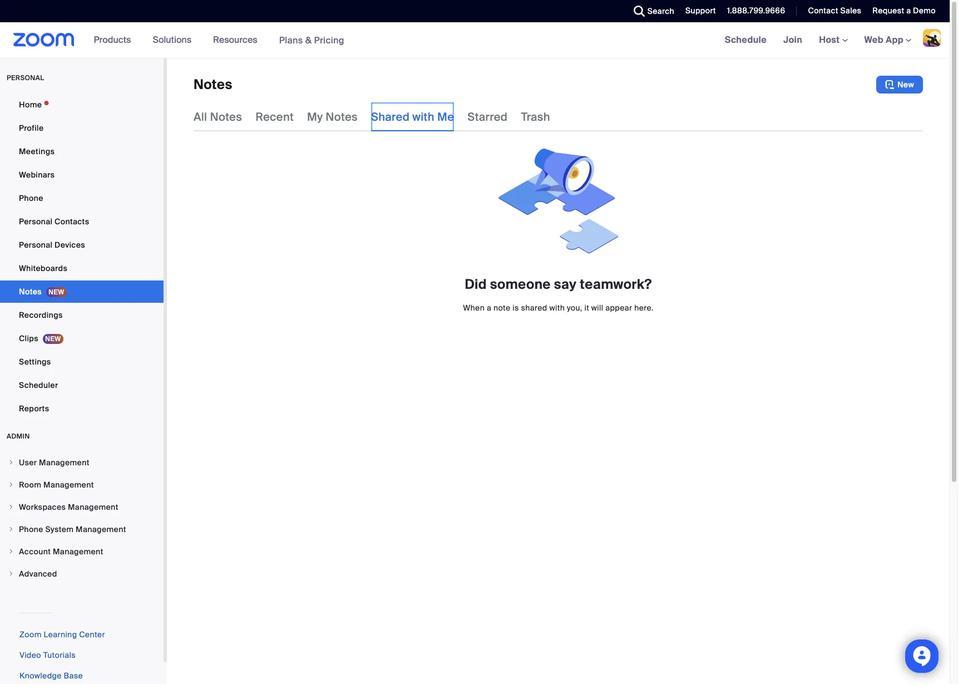 Task type: describe. For each thing, give the bounding box(es) containing it.
all notes
[[194, 110, 242, 124]]

knowledge base
[[19, 671, 83, 681]]

advanced
[[19, 569, 57, 579]]

room
[[19, 480, 41, 490]]

all
[[194, 110, 207, 124]]

workspaces
[[19, 502, 66, 512]]

&
[[306, 34, 312, 46]]

product information navigation
[[86, 22, 353, 58]]

new
[[898, 80, 915, 90]]

right image for advanced
[[8, 571, 14, 577]]

products button
[[94, 22, 136, 58]]

personal menu menu
[[0, 94, 164, 421]]

center
[[79, 630, 105, 640]]

tabs of all notes page tab list
[[194, 102, 551, 131]]

a for request
[[907, 6, 912, 16]]

me
[[438, 110, 455, 124]]

demo
[[914, 6, 937, 16]]

web app button
[[865, 34, 912, 46]]

recordings link
[[0, 304, 164, 326]]

shared
[[371, 110, 410, 124]]

devices
[[55, 240, 85, 250]]

settings link
[[0, 351, 164, 373]]

home
[[19, 100, 42, 110]]

meetings navigation
[[717, 22, 951, 58]]

tutorials
[[43, 650, 76, 660]]

zoom learning center link
[[19, 630, 105, 640]]

phone link
[[0, 187, 164, 209]]

account management menu item
[[0, 541, 164, 562]]

shared
[[521, 303, 548, 313]]

contacts
[[55, 217, 89, 227]]

zoom
[[19, 630, 42, 640]]

did
[[465, 276, 487, 293]]

web
[[865, 34, 884, 46]]

contact
[[809, 6, 839, 16]]

recent
[[256, 110, 294, 124]]

workspaces management menu item
[[0, 497, 164, 518]]

zoom logo image
[[13, 33, 74, 47]]

web app
[[865, 34, 904, 46]]

did someone say teamwork?
[[465, 276, 652, 293]]

plans & pricing
[[279, 34, 345, 46]]

admin menu menu
[[0, 452, 164, 586]]

right image for phone system management
[[8, 526, 14, 533]]

meetings
[[19, 146, 55, 156]]

clips link
[[0, 327, 164, 350]]

solutions button
[[153, 22, 197, 58]]

is
[[513, 303, 519, 313]]

personal
[[7, 74, 44, 82]]

phone system management
[[19, 525, 126, 535]]

host
[[820, 34, 843, 46]]

scheduler link
[[0, 374, 164, 396]]

webinars
[[19, 170, 55, 180]]

my notes
[[307, 110, 358, 124]]

will
[[592, 303, 604, 313]]

right image for room management
[[8, 482, 14, 488]]

personal contacts
[[19, 217, 89, 227]]

account
[[19, 547, 51, 557]]

recordings
[[19, 310, 63, 320]]

knowledge base link
[[19, 671, 83, 681]]

room management menu item
[[0, 474, 164, 496]]

management for account management
[[53, 547, 103, 557]]

phone system management menu item
[[0, 519, 164, 540]]

request
[[873, 6, 905, 16]]

account management
[[19, 547, 103, 557]]

management for user management
[[39, 458, 90, 468]]

1 vertical spatial with
[[550, 303, 565, 313]]

right image for workspaces management
[[8, 504, 14, 511]]

user management menu item
[[0, 452, 164, 473]]

profile link
[[0, 117, 164, 139]]

system
[[45, 525, 74, 535]]

base
[[64, 671, 83, 681]]

workspaces management
[[19, 502, 118, 512]]

my
[[307, 110, 323, 124]]

video
[[19, 650, 41, 660]]

request a demo
[[873, 6, 937, 16]]



Task type: vqa. For each thing, say whether or not it's contained in the screenshot.
right image inside User Management menu item
yes



Task type: locate. For each thing, give the bounding box(es) containing it.
1.888.799.9666
[[728, 6, 786, 16]]

schedule
[[725, 34, 767, 46]]

here.
[[635, 303, 654, 313]]

1 personal from the top
[[19, 217, 53, 227]]

right image left advanced
[[8, 571, 14, 577]]

support
[[686, 6, 717, 16]]

right image for account management
[[8, 548, 14, 555]]

shared with me
[[371, 110, 455, 124]]

personal contacts link
[[0, 210, 164, 233]]

solutions
[[153, 34, 192, 46]]

schedule link
[[717, 22, 776, 58]]

reports link
[[0, 398, 164, 420]]

right image inside room management "menu item"
[[8, 482, 14, 488]]

a left note
[[487, 303, 492, 313]]

2 personal from the top
[[19, 240, 53, 250]]

products
[[94, 34, 131, 46]]

user
[[19, 458, 37, 468]]

1 horizontal spatial with
[[550, 303, 565, 313]]

with left you,
[[550, 303, 565, 313]]

user management
[[19, 458, 90, 468]]

notes
[[194, 76, 233, 93], [210, 110, 242, 124], [326, 110, 358, 124], [19, 287, 42, 297]]

personal for personal contacts
[[19, 217, 53, 227]]

phone
[[19, 193, 43, 203], [19, 525, 43, 535]]

new button
[[877, 76, 924, 94]]

2 right image from the top
[[8, 571, 14, 577]]

banner
[[0, 22, 951, 58]]

1 right image from the top
[[8, 459, 14, 466]]

right image left 'room'
[[8, 482, 14, 488]]

management up advanced menu item on the bottom left of page
[[53, 547, 103, 557]]

1 vertical spatial right image
[[8, 571, 14, 577]]

resources
[[213, 34, 258, 46]]

3 right image from the top
[[8, 526, 14, 533]]

right image
[[8, 459, 14, 466], [8, 482, 14, 488], [8, 526, 14, 533], [8, 548, 14, 555]]

meetings link
[[0, 140, 164, 163]]

note
[[494, 303, 511, 313]]

0 vertical spatial with
[[413, 110, 435, 124]]

teamwork?
[[580, 276, 652, 293]]

a for when
[[487, 303, 492, 313]]

starred
[[468, 110, 508, 124]]

you,
[[567, 303, 583, 313]]

whiteboards link
[[0, 257, 164, 280]]

0 vertical spatial phone
[[19, 193, 43, 203]]

personal for personal devices
[[19, 240, 53, 250]]

personal up personal devices
[[19, 217, 53, 227]]

management for room management
[[43, 480, 94, 490]]

2 phone from the top
[[19, 525, 43, 535]]

scheduler
[[19, 380, 58, 390]]

someone
[[490, 276, 551, 293]]

notes inside the personal menu menu
[[19, 287, 42, 297]]

learning
[[44, 630, 77, 640]]

management down room management "menu item"
[[68, 502, 118, 512]]

support link
[[678, 0, 719, 22], [686, 6, 717, 16]]

0 vertical spatial personal
[[19, 217, 53, 227]]

management down workspaces management menu item at the left bottom
[[76, 525, 126, 535]]

plans
[[279, 34, 303, 46]]

resources button
[[213, 22, 263, 58]]

0 horizontal spatial a
[[487, 303, 492, 313]]

0 vertical spatial a
[[907, 6, 912, 16]]

with left me
[[413, 110, 435, 124]]

when
[[463, 303, 485, 313]]

a left demo
[[907, 6, 912, 16]]

say
[[554, 276, 577, 293]]

phone for phone
[[19, 193, 43, 203]]

right image
[[8, 504, 14, 511], [8, 571, 14, 577]]

right image inside "phone system management" menu item
[[8, 526, 14, 533]]

when a note is shared with you, it will appear here.
[[463, 303, 654, 313]]

management for workspaces management
[[68, 502, 118, 512]]

join link
[[776, 22, 811, 58]]

1 right image from the top
[[8, 504, 14, 511]]

right image for user management
[[8, 459, 14, 466]]

trash
[[521, 110, 551, 124]]

notes right all
[[210, 110, 242, 124]]

request a demo link
[[865, 0, 951, 22], [873, 6, 937, 16]]

profile
[[19, 123, 44, 133]]

phone inside menu item
[[19, 525, 43, 535]]

video tutorials
[[19, 650, 76, 660]]

notes up recordings
[[19, 287, 42, 297]]

right image left account
[[8, 548, 14, 555]]

contact sales
[[809, 6, 862, 16]]

notes link
[[0, 281, 164, 303]]

a
[[907, 6, 912, 16], [487, 303, 492, 313]]

profile picture image
[[924, 29, 942, 47]]

advanced menu item
[[0, 564, 164, 585]]

with inside tabs of all notes page tab list
[[413, 110, 435, 124]]

join
[[784, 34, 803, 46]]

knowledge
[[19, 671, 62, 681]]

plans & pricing link
[[279, 34, 345, 46], [279, 34, 345, 46]]

1.888.799.9666 button
[[719, 0, 789, 22], [728, 6, 786, 16]]

right image left workspaces at bottom
[[8, 504, 14, 511]]

0 horizontal spatial with
[[413, 110, 435, 124]]

right image inside user management menu item
[[8, 459, 14, 466]]

phone down webinars
[[19, 193, 43, 203]]

appear
[[606, 303, 633, 313]]

1 phone from the top
[[19, 193, 43, 203]]

reports
[[19, 404, 49, 414]]

right image left the user
[[8, 459, 14, 466]]

sales
[[841, 6, 862, 16]]

management up room management
[[39, 458, 90, 468]]

settings
[[19, 357, 51, 367]]

4 right image from the top
[[8, 548, 14, 555]]

1 vertical spatial phone
[[19, 525, 43, 535]]

personal
[[19, 217, 53, 227], [19, 240, 53, 250]]

home link
[[0, 94, 164, 116]]

whiteboards
[[19, 263, 67, 273]]

management
[[39, 458, 90, 468], [43, 480, 94, 490], [68, 502, 118, 512], [76, 525, 126, 535], [53, 547, 103, 557]]

webinars link
[[0, 164, 164, 186]]

host button
[[820, 34, 848, 46]]

phone inside the personal menu menu
[[19, 193, 43, 203]]

with
[[413, 110, 435, 124], [550, 303, 565, 313]]

pricing
[[314, 34, 345, 46]]

zoom learning center
[[19, 630, 105, 640]]

right image inside advanced menu item
[[8, 571, 14, 577]]

app
[[887, 34, 904, 46]]

notes right my
[[326, 110, 358, 124]]

search
[[648, 6, 675, 16]]

personal devices link
[[0, 234, 164, 256]]

room management
[[19, 480, 94, 490]]

right image inside workspaces management menu item
[[8, 504, 14, 511]]

personal devices
[[19, 240, 85, 250]]

contact sales link
[[800, 0, 865, 22], [809, 6, 862, 16]]

notes up all notes
[[194, 76, 233, 93]]

2 right image from the top
[[8, 482, 14, 488]]

phone up account
[[19, 525, 43, 535]]

1 vertical spatial a
[[487, 303, 492, 313]]

management inside "menu item"
[[43, 480, 94, 490]]

phone for phone system management
[[19, 525, 43, 535]]

management up workspaces management
[[43, 480, 94, 490]]

right image inside account management menu item
[[8, 548, 14, 555]]

1 vertical spatial personal
[[19, 240, 53, 250]]

1 horizontal spatial a
[[907, 6, 912, 16]]

personal up the whiteboards
[[19, 240, 53, 250]]

right image left system
[[8, 526, 14, 533]]

0 vertical spatial right image
[[8, 504, 14, 511]]

video tutorials link
[[19, 650, 76, 660]]

it
[[585, 303, 590, 313]]

search button
[[626, 0, 678, 22]]

banner containing products
[[0, 22, 951, 58]]



